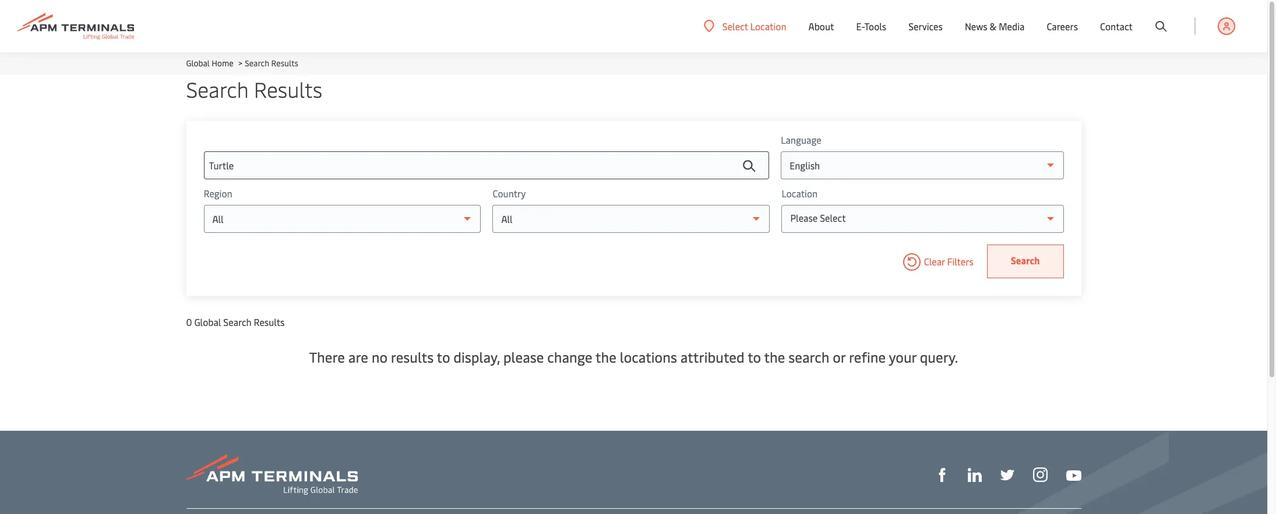 Task type: describe. For each thing, give the bounding box(es) containing it.
careers button
[[1047, 0, 1078, 52]]

attributed
[[680, 348, 744, 366]]

0  global search results
[[186, 316, 285, 329]]

please select
[[790, 212, 846, 224]]

>
[[238, 58, 242, 69]]

2 vertical spatial search
[[223, 316, 251, 329]]

news & media
[[965, 20, 1025, 33]]

media
[[999, 20, 1025, 33]]

2 vertical spatial results
[[254, 316, 285, 329]]

please
[[503, 348, 544, 366]]

1 to from the left
[[437, 348, 450, 366]]

0
[[186, 316, 192, 329]]

refine
[[849, 348, 886, 366]]

country
[[493, 187, 526, 200]]

0 horizontal spatial select
[[722, 20, 748, 32]]

linkedin image
[[967, 469, 981, 483]]

e-
[[856, 20, 864, 33]]

about button
[[808, 0, 834, 52]]

clear
[[924, 255, 945, 268]]

select location
[[722, 20, 786, 32]]

instagram image
[[1033, 468, 1047, 483]]

Search query input text field
[[204, 151, 769, 179]]

0 vertical spatial location
[[750, 20, 786, 32]]

search results
[[186, 75, 322, 103]]

1 vertical spatial results
[[254, 75, 322, 103]]

0 vertical spatial results
[[271, 58, 298, 69]]

2 the from the left
[[764, 348, 785, 366]]

home
[[212, 58, 233, 69]]

search
[[788, 348, 829, 366]]

clear filters
[[924, 255, 974, 268]]

instagram link
[[1033, 467, 1047, 483]]

your
[[889, 348, 917, 366]]

query.
[[920, 348, 958, 366]]

apmt footer logo image
[[186, 454, 357, 495]]

1 vertical spatial select
[[820, 212, 846, 224]]

services
[[908, 20, 943, 33]]

filters
[[947, 255, 974, 268]]

contact
[[1100, 20, 1133, 33]]

change
[[547, 348, 592, 366]]

global home > search results
[[186, 58, 298, 69]]



Task type: locate. For each thing, give the bounding box(es) containing it.
1 vertical spatial global
[[194, 316, 221, 329]]

fill 44 link
[[1000, 467, 1014, 483]]

region
[[204, 187, 232, 200]]

about
[[808, 20, 834, 33]]

display,
[[453, 348, 500, 366]]

0 horizontal spatial to
[[437, 348, 450, 366]]

news
[[965, 20, 987, 33]]

careers
[[1047, 20, 1078, 33]]

news & media button
[[965, 0, 1025, 52]]

are
[[348, 348, 368, 366]]

1 vertical spatial location
[[782, 187, 818, 200]]

the left search
[[764, 348, 785, 366]]

1 horizontal spatial to
[[748, 348, 761, 366]]

0 vertical spatial select
[[722, 20, 748, 32]]

clear filters button
[[899, 245, 974, 279]]

there are no results to display, please change the locations attributed to the search or refine your query.
[[309, 348, 958, 366]]

location up please
[[782, 187, 818, 200]]

language
[[781, 133, 821, 146]]

linkedin__x28_alt_x29__3_ link
[[967, 467, 981, 483]]

global left home
[[186, 58, 210, 69]]

select location button
[[704, 20, 786, 32]]

location left about popup button
[[750, 20, 786, 32]]

global right 0
[[194, 316, 221, 329]]

global
[[186, 58, 210, 69], [194, 316, 221, 329]]

1 horizontal spatial select
[[820, 212, 846, 224]]

tools
[[864, 20, 886, 33]]

location
[[750, 20, 786, 32], [782, 187, 818, 200]]

youtube image
[[1066, 471, 1081, 481]]

there
[[309, 348, 345, 366]]

services button
[[908, 0, 943, 52]]

0 vertical spatial search
[[245, 58, 269, 69]]

twitter image
[[1000, 469, 1014, 483]]

0 vertical spatial global
[[186, 58, 210, 69]]

1 vertical spatial search
[[186, 75, 249, 103]]

e-tools
[[856, 20, 886, 33]]

search right >
[[245, 58, 269, 69]]

results
[[271, 58, 298, 69], [254, 75, 322, 103], [254, 316, 285, 329]]

you tube link
[[1066, 468, 1081, 482]]

facebook image
[[935, 469, 949, 483]]

search
[[245, 58, 269, 69], [186, 75, 249, 103], [223, 316, 251, 329]]

to right results
[[437, 348, 450, 366]]

&
[[990, 20, 997, 33]]

search right 0
[[223, 316, 251, 329]]

global home link
[[186, 58, 233, 69]]

1 the from the left
[[595, 348, 616, 366]]

0 horizontal spatial the
[[595, 348, 616, 366]]

the
[[595, 348, 616, 366], [764, 348, 785, 366]]

the right change
[[595, 348, 616, 366]]

2 to from the left
[[748, 348, 761, 366]]

shape link
[[935, 467, 949, 483]]

results
[[391, 348, 434, 366]]

no
[[372, 348, 387, 366]]

1 horizontal spatial the
[[764, 348, 785, 366]]

search down home
[[186, 75, 249, 103]]

to right attributed
[[748, 348, 761, 366]]

select
[[722, 20, 748, 32], [820, 212, 846, 224]]

please
[[790, 212, 818, 224]]

to
[[437, 348, 450, 366], [748, 348, 761, 366]]

locations
[[620, 348, 677, 366]]

contact button
[[1100, 0, 1133, 52]]

e-tools button
[[856, 0, 886, 52]]

or
[[833, 348, 846, 366]]



Task type: vqa. For each thing, say whether or not it's contained in the screenshot.
Shape Link
yes



